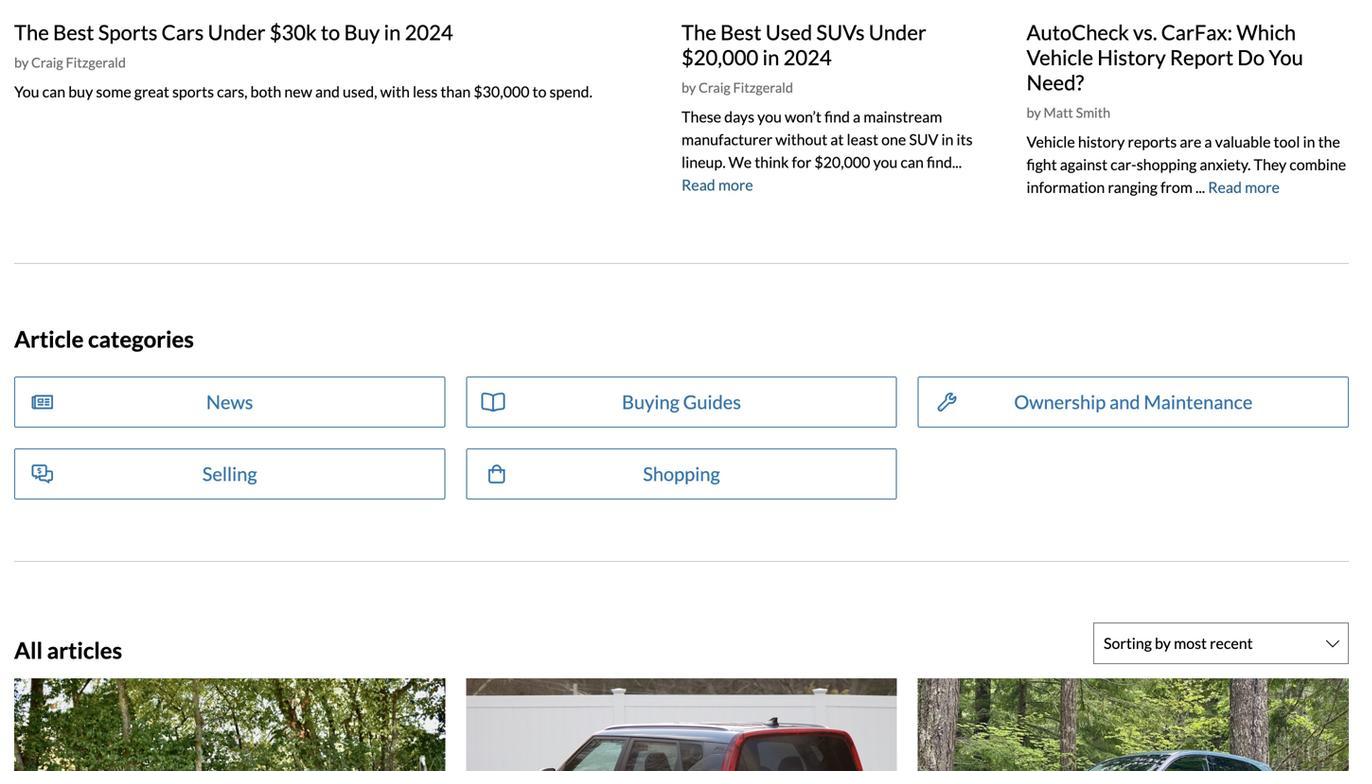 Task type: vqa. For each thing, say whether or not it's contained in the screenshot.
the "Shelleypb"
no



Task type: describe. For each thing, give the bounding box(es) containing it.
manufacturer
[[682, 130, 773, 149]]

without
[[776, 130, 828, 149]]

ranging
[[1109, 178, 1158, 197]]

1 vertical spatial you
[[874, 153, 898, 172]]

all articles
[[14, 637, 122, 664]]

lineup.
[[682, 153, 726, 172]]

combine
[[1290, 155, 1347, 174]]

0 horizontal spatial you
[[758, 108, 782, 126]]

0 horizontal spatial and
[[315, 83, 340, 101]]

find...
[[927, 153, 962, 172]]

vehicle inside vehicle history reports are a valuable tool in the fight against car-shopping anxiety. they combine information ranging from ...
[[1027, 133, 1076, 151]]

in inside vehicle history reports are a valuable tool in the fight against car-shopping anxiety. they combine information ranging from ...
[[1304, 133, 1316, 151]]

used,
[[343, 83, 378, 101]]

do
[[1238, 45, 1266, 70]]

sports
[[172, 83, 214, 101]]

articles
[[47, 637, 122, 664]]

book open image
[[481, 393, 505, 412]]

some
[[96, 83, 131, 101]]

are
[[1181, 133, 1202, 151]]

used
[[766, 20, 813, 45]]

you inside autocheck vs. carfax: which vehicle history report do you need?
[[1270, 45, 1304, 70]]

history
[[1098, 45, 1167, 70]]

read more link for autocheck vs. carfax: which vehicle history report do you need?
[[1209, 178, 1281, 197]]

craig for the best sports cars under $30k to buy in 2024
[[31, 55, 63, 71]]

suvs
[[817, 20, 865, 45]]

article
[[14, 326, 84, 353]]

1 horizontal spatial read
[[1209, 178, 1243, 197]]

spend.
[[550, 83, 593, 101]]

new
[[284, 83, 312, 101]]

from
[[1161, 178, 1193, 197]]

by matt smith
[[1027, 105, 1111, 121]]

ownership and maintenance
[[1015, 391, 1253, 414]]

won't
[[785, 108, 822, 126]]

$30k
[[270, 20, 317, 45]]

think
[[755, 153, 789, 172]]

need?
[[1027, 70, 1085, 95]]

autocheck vs. carfax: which vehicle history report do you need? link
[[1027, 20, 1304, 95]]

...
[[1196, 178, 1206, 197]]

article categories
[[14, 326, 194, 353]]

the for the best sports cars under $30k to buy in 2024
[[14, 20, 49, 45]]

we
[[729, 153, 752, 172]]

read inside these days you won't find a mainstream manufacturer without at least one suv in its lineup. we think for $20,000 you can find... read more
[[682, 176, 716, 194]]

1 vertical spatial to
[[533, 83, 547, 101]]

ownership and maintenance link
[[918, 377, 1350, 428]]

the
[[1319, 133, 1341, 151]]

by craig fitzgerald for sports
[[14, 55, 126, 71]]

buying guides
[[622, 391, 742, 414]]

tool
[[1274, 133, 1301, 151]]

$20,000 inside these days you won't find a mainstream manufacturer without at least one suv in its lineup. we think for $20,000 you can find... read more
[[815, 153, 871, 172]]

news link
[[14, 377, 445, 428]]

they
[[1255, 155, 1287, 174]]

these days you won't find a mainstream manufacturer without at least one suv in its lineup. we think for $20,000 you can find... read more
[[682, 108, 973, 194]]

suv
[[910, 130, 939, 149]]

by craig fitzgerald for used
[[682, 80, 794, 96]]

days
[[725, 108, 755, 126]]

$30,000
[[474, 83, 530, 101]]

for
[[792, 153, 812, 172]]

selling
[[202, 463, 257, 486]]

fitzgerald for sports
[[66, 55, 126, 71]]

cars
[[162, 20, 204, 45]]

$20,000 inside the best used suvs under $20,000 in 2024
[[682, 45, 759, 70]]

car-
[[1111, 155, 1137, 174]]

guides
[[684, 391, 742, 414]]



Task type: locate. For each thing, give the bounding box(es) containing it.
history
[[1079, 133, 1126, 151]]

read more link for the best used suvs under $20,000 in 2024
[[682, 176, 754, 194]]

comments alt dollar image
[[32, 465, 53, 484]]

by for the best sports cars under $30k to buy in 2024
[[14, 55, 29, 71]]

1 horizontal spatial by craig fitzgerald
[[682, 80, 794, 96]]

best car deals in december 2023 image
[[14, 679, 445, 772]]

craig for the best used suvs under $20,000 in 2024
[[699, 80, 731, 96]]

the for the best used suvs under $20,000 in 2024
[[682, 20, 717, 45]]

0 horizontal spatial you
[[14, 83, 39, 101]]

reports
[[1128, 133, 1178, 151]]

maintenance
[[1145, 391, 1253, 414]]

under inside the best used suvs under $20,000 in 2024
[[869, 20, 927, 45]]

2 vertical spatial by
[[1027, 105, 1042, 121]]

buy
[[344, 20, 380, 45]]

0 vertical spatial you
[[758, 108, 782, 126]]

under for cars
[[208, 20, 266, 45]]

in inside the best used suvs under $20,000 in 2024
[[763, 45, 780, 70]]

in left "the"
[[1304, 133, 1316, 151]]

read down anxiety.
[[1209, 178, 1243, 197]]

0 vertical spatial $20,000
[[682, 45, 759, 70]]

0 vertical spatial vehicle
[[1027, 45, 1094, 70]]

and right new
[[315, 83, 340, 101]]

you left buy
[[14, 83, 39, 101]]

1 vertical spatial by
[[682, 80, 696, 96]]

a right the find
[[853, 108, 861, 126]]

best left sports
[[53, 20, 94, 45]]

fitzgerald
[[66, 55, 126, 71], [734, 80, 794, 96]]

best inside the best used suvs under $20,000 in 2024
[[721, 20, 762, 45]]

can left buy
[[42, 83, 65, 101]]

1 horizontal spatial you
[[874, 153, 898, 172]]

0 horizontal spatial craig
[[31, 55, 63, 71]]

1 the from the left
[[14, 20, 49, 45]]

1 horizontal spatial and
[[1110, 391, 1141, 414]]

buy
[[68, 83, 93, 101]]

1 vertical spatial can
[[901, 153, 924, 172]]

0 vertical spatial you
[[1270, 45, 1304, 70]]

to left spend.
[[533, 83, 547, 101]]

report
[[1171, 45, 1234, 70]]

under right "cars"
[[208, 20, 266, 45]]

1 vehicle from the top
[[1027, 45, 1094, 70]]

$20,000
[[682, 45, 759, 70], [815, 153, 871, 172]]

$20,000 down at
[[815, 153, 871, 172]]

buying
[[622, 391, 680, 414]]

can inside these days you won't find a mainstream manufacturer without at least one suv in its lineup. we think for $20,000 you can find... read more
[[901, 153, 924, 172]]

2 vehicle from the top
[[1027, 133, 1076, 151]]

1 vertical spatial $20,000
[[815, 153, 871, 172]]

under
[[208, 20, 266, 45], [869, 20, 927, 45]]

autocheck
[[1027, 20, 1130, 45]]

under for suvs
[[869, 20, 927, 45]]

more
[[719, 176, 754, 194], [1246, 178, 1281, 197]]

2024 up less
[[405, 20, 453, 45]]

in left its
[[942, 130, 954, 149]]

0 horizontal spatial fitzgerald
[[66, 55, 126, 71]]

2 the from the left
[[682, 20, 717, 45]]

0 vertical spatial fitzgerald
[[66, 55, 126, 71]]

you down 'one'
[[874, 153, 898, 172]]

matt
[[1044, 105, 1074, 121]]

0 horizontal spatial more
[[719, 176, 754, 194]]

1 horizontal spatial by
[[682, 80, 696, 96]]

by for the best used suvs under $20,000 in 2024
[[682, 80, 696, 96]]

0 horizontal spatial read more link
[[682, 176, 754, 194]]

1 horizontal spatial a
[[1205, 133, 1213, 151]]

0 horizontal spatial by craig fitzgerald
[[14, 55, 126, 71]]

cars,
[[217, 83, 248, 101]]

and right ownership
[[1110, 391, 1141, 414]]

0 vertical spatial craig
[[31, 55, 63, 71]]

find
[[825, 108, 850, 126]]

shopping
[[643, 463, 721, 486]]

selling link
[[14, 449, 445, 500]]

mainstream
[[864, 108, 943, 126]]

read
[[682, 176, 716, 194], [1209, 178, 1243, 197]]

2024 inside the best used suvs under $20,000 in 2024
[[784, 45, 832, 70]]

cheapest suv lease deals in december 2023 image
[[918, 679, 1350, 772]]

1 vertical spatial craig
[[699, 80, 731, 96]]

shopping bag image
[[489, 465, 505, 484]]

read more
[[1209, 178, 1281, 197]]

valuable
[[1216, 133, 1272, 151]]

can
[[42, 83, 65, 101], [901, 153, 924, 172]]

with
[[380, 83, 410, 101]]

to
[[321, 20, 340, 45], [533, 83, 547, 101]]

more inside these days you won't find a mainstream manufacturer without at least one suv in its lineup. we think for $20,000 you can find... read more
[[719, 176, 754, 194]]

the best sports cars under $30k to buy in 2024 link
[[14, 20, 453, 45]]

1 horizontal spatial you
[[1270, 45, 1304, 70]]

cheapest car lease deals in december 2023 image
[[466, 679, 898, 772]]

fitzgerald up buy
[[66, 55, 126, 71]]

the best used suvs under $20,000 in 2024
[[682, 20, 927, 70]]

can down suv at the right top
[[901, 153, 924, 172]]

0 horizontal spatial the
[[14, 20, 49, 45]]

read more link down anxiety.
[[1209, 178, 1281, 197]]

great
[[134, 83, 169, 101]]

0 horizontal spatial read
[[682, 176, 716, 194]]

to left buy
[[321, 20, 340, 45]]

shopping
[[1137, 155, 1198, 174]]

these
[[682, 108, 722, 126]]

newspaper image
[[32, 393, 53, 412]]

at
[[831, 130, 844, 149]]

the best used suvs under $20,000 in 2024 link
[[682, 20, 927, 70]]

2024 down used
[[784, 45, 832, 70]]

1 horizontal spatial under
[[869, 20, 927, 45]]

chevron down image
[[1327, 636, 1340, 651]]

best
[[53, 20, 94, 45], [721, 20, 762, 45]]

ownership
[[1015, 391, 1107, 414]]

vs.
[[1134, 20, 1158, 45]]

the
[[14, 20, 49, 45], [682, 20, 717, 45]]

0 horizontal spatial to
[[321, 20, 340, 45]]

vehicle up "fight" at the right top of page
[[1027, 133, 1076, 151]]

a inside these days you won't find a mainstream manufacturer without at least one suv in its lineup. we think for $20,000 you can find... read more
[[853, 108, 861, 126]]

you down which
[[1270, 45, 1304, 70]]

a
[[853, 108, 861, 126], [1205, 133, 1213, 151]]

read down lineup.
[[682, 176, 716, 194]]

1 horizontal spatial to
[[533, 83, 547, 101]]

1 vertical spatial by craig fitzgerald
[[682, 80, 794, 96]]

buying guides link
[[466, 377, 898, 428]]

information
[[1027, 178, 1106, 197]]

1 horizontal spatial craig
[[699, 80, 731, 96]]

by for autocheck vs. carfax: which vehicle history report do you need?
[[1027, 105, 1042, 121]]

less
[[413, 83, 438, 101]]

all
[[14, 637, 43, 664]]

0 vertical spatial to
[[321, 20, 340, 45]]

which
[[1237, 20, 1297, 45]]

0 horizontal spatial a
[[853, 108, 861, 126]]

1 horizontal spatial 2024
[[784, 45, 832, 70]]

you
[[758, 108, 782, 126], [874, 153, 898, 172]]

its
[[957, 130, 973, 149]]

2 best from the left
[[721, 20, 762, 45]]

1 horizontal spatial fitzgerald
[[734, 80, 794, 96]]

both
[[251, 83, 282, 101]]

0 horizontal spatial can
[[42, 83, 65, 101]]

read more link down lineup.
[[682, 176, 754, 194]]

0 horizontal spatial by
[[14, 55, 29, 71]]

1 vertical spatial a
[[1205, 133, 1213, 151]]

vehicle history reports are a valuable tool in the fight against car-shopping anxiety. they combine information ranging from ...
[[1027, 133, 1347, 197]]

you right 'days'
[[758, 108, 782, 126]]

news
[[206, 391, 253, 414]]

by craig fitzgerald up 'days'
[[682, 80, 794, 96]]

0 horizontal spatial best
[[53, 20, 94, 45]]

2024
[[405, 20, 453, 45], [784, 45, 832, 70]]

fight
[[1027, 155, 1058, 174]]

1 horizontal spatial can
[[901, 153, 924, 172]]

in right buy
[[384, 20, 401, 45]]

1 horizontal spatial best
[[721, 20, 762, 45]]

read more link
[[682, 176, 754, 194], [1209, 178, 1281, 197]]

more down we
[[719, 176, 754, 194]]

more down they
[[1246, 178, 1281, 197]]

anxiety.
[[1200, 155, 1252, 174]]

0 horizontal spatial 2024
[[405, 20, 453, 45]]

wrench image
[[938, 393, 957, 412]]

the best sports cars under $30k to buy in 2024
[[14, 20, 453, 45]]

vehicle inside autocheck vs. carfax: which vehicle history report do you need?
[[1027, 45, 1094, 70]]

sports
[[98, 20, 158, 45]]

least
[[847, 130, 879, 149]]

best for used
[[721, 20, 762, 45]]

in inside these days you won't find a mainstream manufacturer without at least one suv in its lineup. we think for $20,000 you can find... read more
[[942, 130, 954, 149]]

by
[[14, 55, 29, 71], [682, 80, 696, 96], [1027, 105, 1042, 121]]

than
[[441, 83, 471, 101]]

0 vertical spatial a
[[853, 108, 861, 126]]

1 horizontal spatial more
[[1246, 178, 1281, 197]]

by craig fitzgerald
[[14, 55, 126, 71], [682, 80, 794, 96]]

1 under from the left
[[208, 20, 266, 45]]

you can buy some great sports cars, both new and used, with less than $30,000 to spend.
[[14, 83, 593, 101]]

you
[[1270, 45, 1304, 70], [14, 83, 39, 101]]

against
[[1061, 155, 1108, 174]]

0 vertical spatial by craig fitzgerald
[[14, 55, 126, 71]]

1 vertical spatial vehicle
[[1027, 133, 1076, 151]]

1 horizontal spatial the
[[682, 20, 717, 45]]

the inside the best used suvs under $20,000 in 2024
[[682, 20, 717, 45]]

in
[[384, 20, 401, 45], [763, 45, 780, 70], [942, 130, 954, 149], [1304, 133, 1316, 151]]

autocheck vs. carfax: which vehicle history report do you need?
[[1027, 20, 1304, 95]]

$20,000 up these
[[682, 45, 759, 70]]

0 vertical spatial by
[[14, 55, 29, 71]]

one
[[882, 130, 907, 149]]

best for sports
[[53, 20, 94, 45]]

smith
[[1077, 105, 1111, 121]]

2 under from the left
[[869, 20, 927, 45]]

shopping link
[[466, 449, 898, 500]]

1 best from the left
[[53, 20, 94, 45]]

fitzgerald up 'days'
[[734, 80, 794, 96]]

carfax:
[[1162, 20, 1233, 45]]

0 horizontal spatial $20,000
[[682, 45, 759, 70]]

0 horizontal spatial under
[[208, 20, 266, 45]]

under right suvs
[[869, 20, 927, 45]]

1 horizontal spatial read more link
[[1209, 178, 1281, 197]]

vehicle up need?
[[1027, 45, 1094, 70]]

categories
[[88, 326, 194, 353]]

a right are
[[1205, 133, 1213, 151]]

vehicle
[[1027, 45, 1094, 70], [1027, 133, 1076, 151]]

craig
[[31, 55, 63, 71], [699, 80, 731, 96]]

0 vertical spatial and
[[315, 83, 340, 101]]

2 horizontal spatial by
[[1027, 105, 1042, 121]]

in down used
[[763, 45, 780, 70]]

1 vertical spatial and
[[1110, 391, 1141, 414]]

fitzgerald for used
[[734, 80, 794, 96]]

1 vertical spatial you
[[14, 83, 39, 101]]

and
[[315, 83, 340, 101], [1110, 391, 1141, 414]]

a inside vehicle history reports are a valuable tool in the fight against car-shopping anxiety. they combine information ranging from ...
[[1205, 133, 1213, 151]]

best left used
[[721, 20, 762, 45]]

0 vertical spatial can
[[42, 83, 65, 101]]

by craig fitzgerald up buy
[[14, 55, 126, 71]]

1 vertical spatial fitzgerald
[[734, 80, 794, 96]]

1 horizontal spatial $20,000
[[815, 153, 871, 172]]



